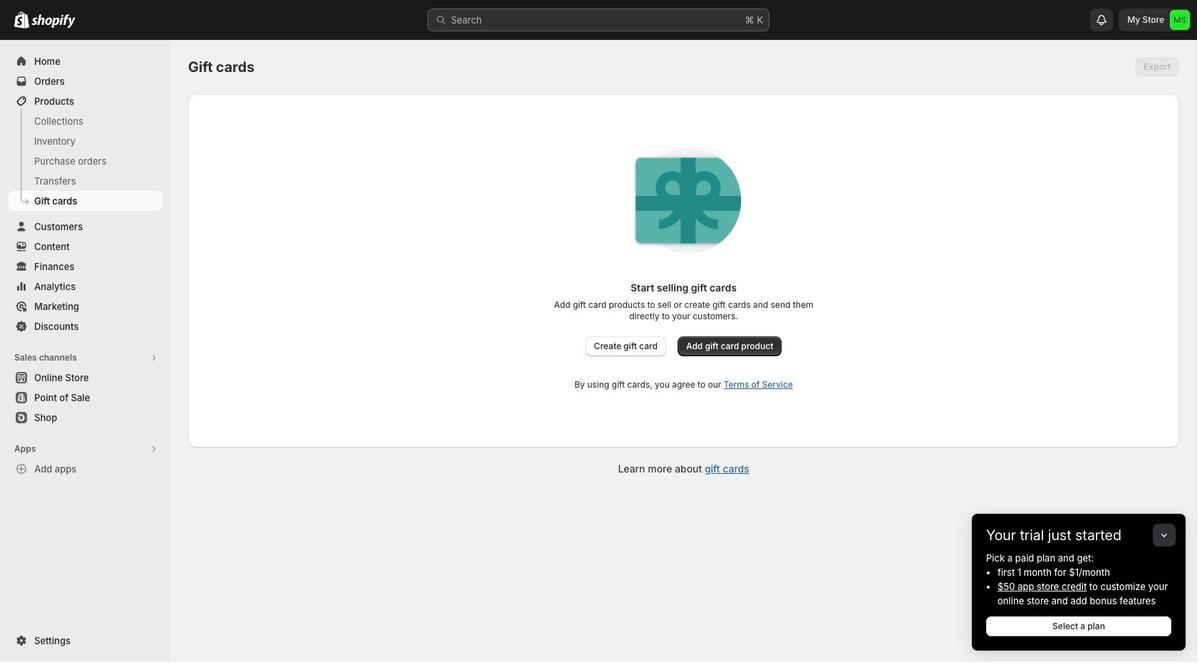 Task type: describe. For each thing, give the bounding box(es) containing it.
shopify image
[[31, 14, 76, 29]]



Task type: vqa. For each thing, say whether or not it's contained in the screenshot.
Shopify icon
yes



Task type: locate. For each thing, give the bounding box(es) containing it.
my store image
[[1170, 10, 1190, 30]]

shopify image
[[14, 11, 29, 29]]



